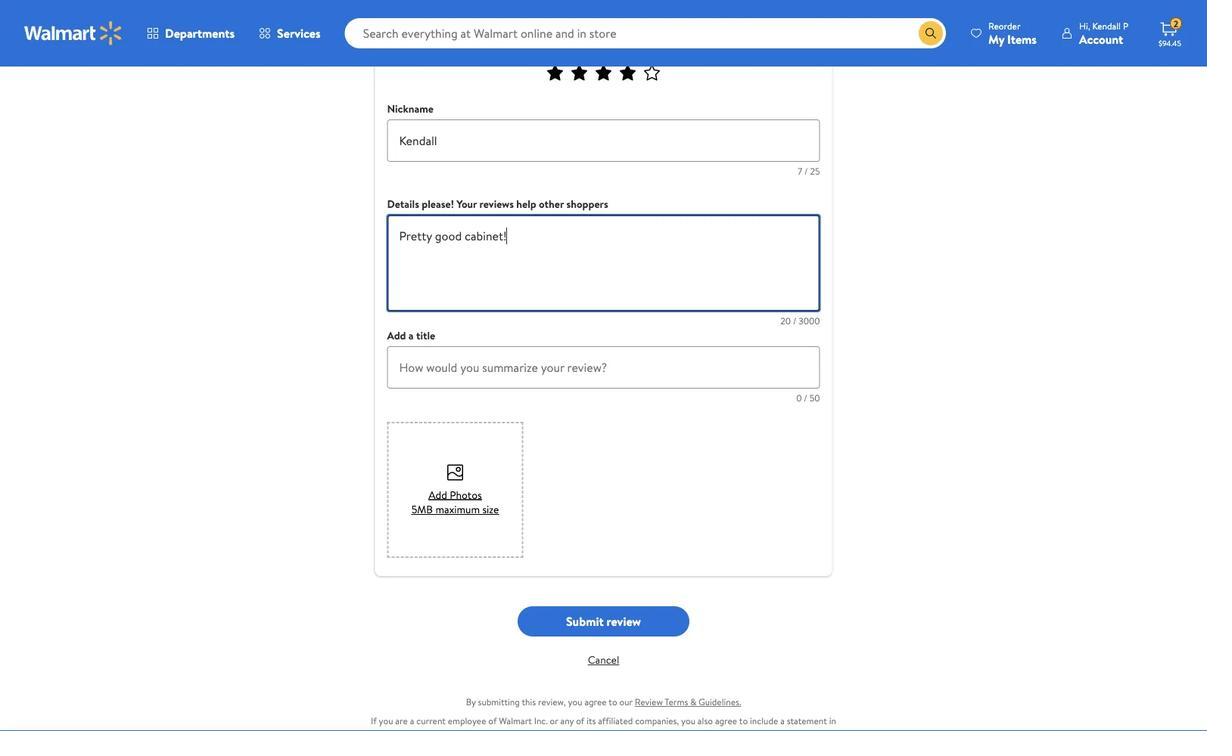 Task type: vqa. For each thing, say whether or not it's contained in the screenshot.


Task type: describe. For each thing, give the bounding box(es) containing it.
0 vertical spatial agree
[[584, 696, 607, 709]]

inc.
[[534, 715, 548, 728]]

1 of from the left
[[488, 715, 497, 728]]

submitting
[[478, 696, 520, 709]]

submit review
[[566, 614, 641, 630]]

reorder
[[988, 19, 1020, 32]]

your
[[495, 728, 513, 732]]

1 horizontal spatial are
[[618, 728, 630, 732]]

items
[[1007, 31, 1037, 47]]

2 of from the left
[[576, 715, 584, 728]]

its
[[587, 715, 596, 728]]

nickname
[[387, 101, 434, 116]]

add for photos
[[429, 488, 447, 502]]

add photos 5mb maximum size
[[411, 488, 499, 517]]

20
[[780, 314, 791, 327]]

by
[[466, 696, 476, 709]]

reviews
[[479, 197, 514, 212]]

you right if
[[379, 715, 393, 728]]

p
[[1123, 19, 1128, 32]]

a right include at the bottom right of page
[[780, 715, 785, 728]]

that
[[583, 728, 599, 732]]

0 vertical spatial to
[[609, 696, 617, 709]]

terms
[[665, 696, 688, 709]]

account
[[1079, 31, 1123, 47]]

review terms & guidelines. button
[[635, 696, 741, 709]]

title
[[416, 328, 435, 343]]

0
[[796, 392, 802, 404]]

by submitting this review, you agree to our review terms & guidelines. if you are a current employee of walmart inc. or any of its affiliated companies, you also agree to include a statement in your review indicating that you are a walmart associate.
[[371, 696, 836, 732]]

select
[[537, 42, 570, 58]]

search icon image
[[925, 27, 937, 39]]

(required)
[[618, 42, 670, 58]]

Walmart Site-Wide search field
[[345, 18, 946, 48]]

current
[[416, 715, 446, 728]]

your
[[456, 197, 477, 212]]

other
[[539, 197, 564, 212]]

submit
[[566, 614, 604, 630]]

statement
[[787, 715, 827, 728]]

add for a
[[387, 328, 406, 343]]

select a rating (required)
[[537, 42, 670, 58]]

submit review button
[[518, 607, 689, 637]]

2
[[1173, 17, 1178, 30]]

7
[[798, 165, 802, 177]]

services
[[277, 25, 321, 42]]

help
[[516, 197, 536, 212]]

shoppers
[[566, 197, 608, 212]]

a left title
[[409, 328, 414, 343]]

7 / 25
[[798, 165, 820, 177]]

25
[[810, 165, 820, 177]]

please!
[[422, 197, 454, 212]]

if
[[371, 715, 377, 728]]

review inside button
[[607, 614, 641, 630]]

size
[[482, 502, 499, 517]]

cancel link
[[588, 653, 619, 668]]

this
[[522, 696, 536, 709]]

our
[[619, 696, 633, 709]]

or
[[550, 715, 558, 728]]

a down our
[[633, 728, 637, 732]]



Task type: locate. For each thing, give the bounding box(es) containing it.
companies,
[[635, 715, 679, 728]]

are
[[395, 715, 408, 728], [618, 728, 630, 732]]

0 vertical spatial /
[[804, 165, 808, 177]]

walmart image
[[24, 21, 123, 45]]

review
[[607, 614, 641, 630], [515, 728, 541, 732]]

0 horizontal spatial review
[[515, 728, 541, 732]]

details
[[387, 197, 419, 212]]

add a title
[[387, 328, 435, 343]]

/ right 20
[[793, 314, 796, 327]]

/
[[804, 165, 808, 177], [793, 314, 796, 327], [804, 392, 807, 404]]

are right if
[[395, 715, 408, 728]]

a
[[572, 42, 578, 58], [409, 328, 414, 343], [410, 715, 414, 728], [780, 715, 785, 728], [633, 728, 637, 732]]

agree
[[584, 696, 607, 709], [715, 715, 737, 728]]

$94.45
[[1159, 38, 1181, 48]]

1 horizontal spatial to
[[739, 715, 748, 728]]

0 vertical spatial add
[[387, 328, 406, 343]]

1 vertical spatial review
[[515, 728, 541, 732]]

0 horizontal spatial add
[[387, 328, 406, 343]]

also
[[698, 715, 713, 728]]

departments button
[[135, 15, 247, 51]]

Add a title text field
[[387, 347, 820, 389]]

1 vertical spatial add
[[429, 488, 447, 502]]

0 vertical spatial review
[[607, 614, 641, 630]]

walmart
[[499, 715, 532, 728], [639, 728, 672, 732]]

any
[[560, 715, 574, 728]]

add inside add photos 5mb maximum size
[[429, 488, 447, 502]]

add left title
[[387, 328, 406, 343]]

5mb
[[411, 502, 433, 517]]

of down the submitting
[[488, 715, 497, 728]]

review,
[[538, 696, 566, 709]]

review right submit
[[607, 614, 641, 630]]

kendall
[[1092, 19, 1121, 32]]

indicating
[[543, 728, 581, 732]]

review
[[635, 696, 663, 709]]

hi, kendall p account
[[1079, 19, 1128, 47]]

1 horizontal spatial of
[[576, 715, 584, 728]]

review right your at left bottom
[[515, 728, 541, 732]]

in
[[829, 715, 836, 728]]

photos
[[450, 488, 482, 502]]

my
[[988, 31, 1004, 47]]

rating
[[581, 42, 615, 58]]

add
[[387, 328, 406, 343], [429, 488, 447, 502]]

20 / 3000
[[780, 314, 820, 327]]

services button
[[247, 15, 333, 51]]

employee
[[448, 715, 486, 728]]

1 vertical spatial /
[[793, 314, 796, 327]]

1 horizontal spatial add
[[429, 488, 447, 502]]

1 horizontal spatial walmart
[[639, 728, 672, 732]]

Search search field
[[345, 18, 946, 48]]

you left also
[[681, 715, 695, 728]]

of left its
[[576, 715, 584, 728]]

to left include at the bottom right of page
[[739, 715, 748, 728]]

agree up its
[[584, 696, 607, 709]]

0 horizontal spatial are
[[395, 715, 408, 728]]

/ for your
[[793, 314, 796, 327]]

details please! your reviews help other shoppers
[[387, 197, 608, 212]]

1 horizontal spatial agree
[[715, 715, 737, 728]]

0 horizontal spatial agree
[[584, 696, 607, 709]]

Details please! Your reviews help other shoppers text field
[[387, 215, 820, 312]]

walmart down this
[[499, 715, 532, 728]]

0 horizontal spatial of
[[488, 715, 497, 728]]

/ right the 7 on the right of page
[[804, 165, 808, 177]]

/ right 0
[[804, 392, 807, 404]]

reorder my items
[[988, 19, 1037, 47]]

0 horizontal spatial to
[[609, 696, 617, 709]]

include
[[750, 715, 778, 728]]

you up any
[[568, 696, 582, 709]]

hi,
[[1079, 19, 1090, 32]]

you
[[568, 696, 582, 709], [379, 715, 393, 728], [681, 715, 695, 728], [601, 728, 616, 732]]

0 / 50
[[796, 392, 820, 404]]

3000
[[799, 314, 820, 327]]

are down our
[[618, 728, 630, 732]]

to left our
[[609, 696, 617, 709]]

1 vertical spatial agree
[[715, 715, 737, 728]]

to
[[609, 696, 617, 709], [739, 715, 748, 728]]

1 vertical spatial to
[[739, 715, 748, 728]]

&
[[690, 696, 696, 709]]

2 vertical spatial /
[[804, 392, 807, 404]]

review inside "by submitting this review, you agree to our review terms & guidelines. if you are a current employee of walmart inc. or any of its affiliated companies, you also agree to include a statement in your review indicating that you are a walmart associate."
[[515, 728, 541, 732]]

guidelines.
[[698, 696, 741, 709]]

of
[[488, 715, 497, 728], [576, 715, 584, 728]]

a right select
[[572, 42, 578, 58]]

cancel
[[588, 653, 619, 668]]

agree down guidelines.
[[715, 715, 737, 728]]

you right that
[[601, 728, 616, 732]]

affiliated
[[598, 715, 633, 728]]

a left current
[[410, 715, 414, 728]]

1 horizontal spatial review
[[607, 614, 641, 630]]

maximum
[[435, 502, 480, 517]]

departments
[[165, 25, 235, 42]]

Nickname text field
[[387, 120, 820, 162]]

add left photos
[[429, 488, 447, 502]]

associate.
[[674, 728, 712, 732]]

/ for title
[[804, 392, 807, 404]]

walmart down the review
[[639, 728, 672, 732]]

0 horizontal spatial walmart
[[499, 715, 532, 728]]

50
[[809, 392, 820, 404]]



